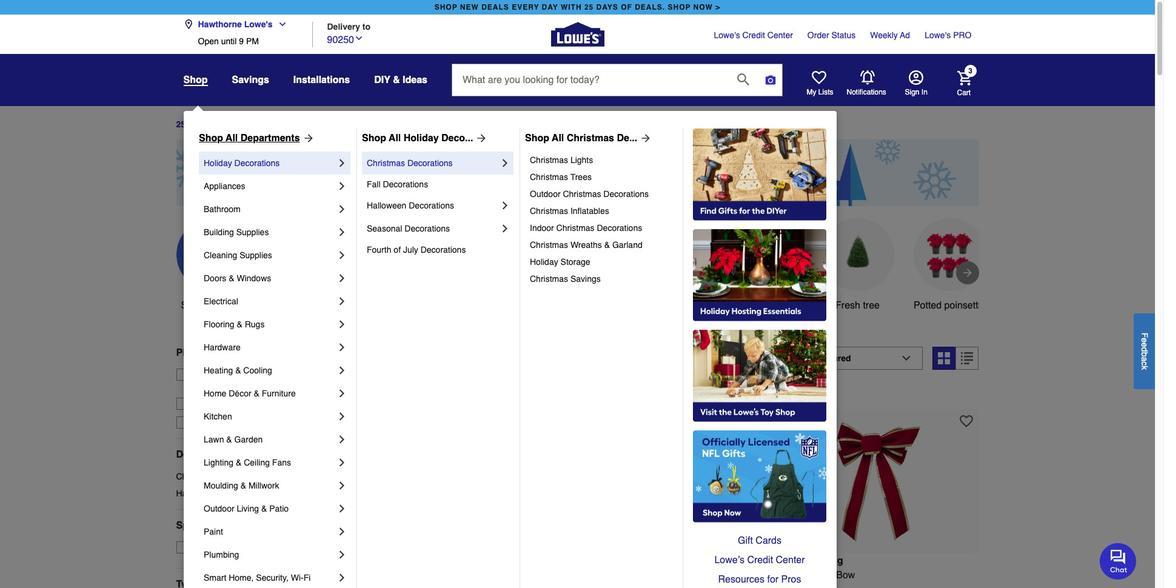 Task type: locate. For each thing, give the bounding box(es) containing it.
0 vertical spatial arrow right image
[[473, 132, 488, 144]]

100-
[[356, 570, 376, 581], [567, 570, 586, 581]]

1 horizontal spatial incandescent
[[695, 570, 752, 581]]

1 horizontal spatial arrow right image
[[638, 132, 652, 144]]

shop down 25 days of deals link
[[199, 133, 223, 144]]

1001813120 element
[[356, 387, 413, 399]]

1 vertical spatial shop
[[181, 300, 204, 311]]

delivery up heating & cooling
[[220, 347, 258, 358]]

1 vertical spatial supplies
[[240, 250, 272, 260]]

& right décor
[[254, 389, 259, 398]]

0 horizontal spatial incandescent
[[467, 570, 525, 581]]

credit up search icon in the right top of the page
[[743, 30, 765, 40]]

fresh
[[836, 300, 861, 311]]

holiday inside the holiday living 100-count 20.62-ft white incandescent plug- in christmas string lights
[[356, 555, 391, 566]]

moulding & millwork
[[204, 481, 279, 491]]

0 vertical spatial center
[[768, 30, 793, 40]]

all inside button
[[206, 300, 217, 311]]

0 horizontal spatial 20.62-
[[404, 570, 432, 581]]

ideas
[[403, 75, 428, 86]]

fourth of july decorations
[[367, 245, 466, 255]]

shop inside 'link'
[[362, 133, 386, 144]]

shop all holiday deco... link
[[362, 131, 488, 146]]

2 horizontal spatial lights
[[675, 584, 700, 588]]

installations
[[293, 75, 350, 86]]

find gifts for the diyer. image
[[693, 129, 827, 221]]

ft inside the holiday living 100-count 20.62-ft white incandescent plug- in christmas string lights
[[432, 570, 437, 581]]

1 shop from the left
[[199, 133, 223, 144]]

wreaths
[[571, 240, 602, 250]]

& inside doors & windows "link"
[[229, 274, 234, 283]]

2 chevron right image from the top
[[336, 295, 348, 308]]

0 vertical spatial christmas decorations link
[[367, 152, 499, 175]]

shop all deals button
[[176, 218, 249, 313]]

christmas inside 'link'
[[557, 223, 595, 233]]

& up heating
[[211, 347, 218, 358]]

departments up holiday decorations link
[[241, 133, 300, 144]]

shop up fall
[[362, 133, 386, 144]]

1 vertical spatial savings
[[571, 274, 601, 284]]

4 chevron right image from the top
[[336, 434, 348, 446]]

to
[[363, 22, 371, 31]]

all
[[226, 133, 238, 144], [389, 133, 401, 144], [552, 133, 564, 144], [206, 300, 217, 311]]

shop left new
[[435, 3, 458, 12]]

all for holiday
[[389, 133, 401, 144]]

& left rugs
[[237, 320, 243, 329]]

hanukkah decorations
[[176, 489, 262, 498]]

0 horizontal spatial pickup
[[176, 347, 208, 358]]

1 horizontal spatial living
[[394, 555, 423, 566]]

1 horizontal spatial string
[[647, 584, 672, 588]]

credit for lowe's
[[747, 555, 773, 566]]

shop left the electrical
[[181, 300, 204, 311]]

shop inside button
[[181, 300, 204, 311]]

& inside moulding & millwork link
[[241, 481, 246, 491]]

outdoor for outdoor living & patio
[[204, 504, 234, 514]]

100-count 20.62-ft multicolor incandescent plug-in christmas string lights
[[567, 570, 752, 588]]

2 ft from the left
[[642, 570, 648, 581]]

officially licensed n f l gifts. shop now. image
[[693, 431, 827, 523]]

departments down lawn
[[176, 449, 236, 460]]

1 string from the left
[[413, 584, 439, 588]]

supplies up windows
[[240, 250, 272, 260]]

cooling
[[243, 366, 272, 375]]

0 horizontal spatial shop
[[199, 133, 223, 144]]

0 horizontal spatial arrow right image
[[300, 132, 315, 144]]

fall
[[367, 180, 381, 189]]

living for patio
[[237, 504, 259, 514]]

2 horizontal spatial in
[[922, 88, 928, 96]]

holiday inside holiday storage link
[[530, 257, 558, 267]]

camera image
[[765, 74, 777, 86]]

chevron right image
[[336, 226, 348, 238], [336, 295, 348, 308], [336, 411, 348, 423], [336, 434, 348, 446], [336, 480, 348, 492], [336, 503, 348, 515], [336, 526, 348, 538], [336, 572, 348, 584]]

1 e from the top
[[1140, 338, 1150, 342]]

pickup up 'free'
[[176, 347, 208, 358]]

0 vertical spatial hawthorne
[[198, 19, 242, 29]]

hawthorne up open until 9 pm
[[198, 19, 242, 29]]

0 horizontal spatial in
[[356, 584, 364, 588]]

holiday inside holiday living 8.5-in w red bow
[[777, 555, 812, 566]]

in
[[444, 353, 456, 370], [794, 570, 802, 581]]

special offers
[[176, 520, 241, 531]]

with
[[561, 3, 582, 12]]

days
[[597, 3, 619, 12]]

1 arrow right image from the left
[[300, 132, 315, 144]]

incandescent inside the holiday living 100-count 20.62-ft white incandescent plug- in christmas string lights
[[467, 570, 525, 581]]

all up christmas lights
[[552, 133, 564, 144]]

arrow right image
[[473, 132, 488, 144], [962, 267, 974, 279]]

on sale
[[198, 543, 229, 552]]

arrow right image up the christmas lights link
[[638, 132, 652, 144]]

lowe's credit center link
[[693, 551, 827, 570]]

1 vertical spatial white
[[440, 570, 465, 581]]

shop for shop all departments
[[199, 133, 223, 144]]

arrow right image
[[300, 132, 315, 144], [638, 132, 652, 144]]

0 horizontal spatial string
[[413, 584, 439, 588]]

1 horizontal spatial ft
[[642, 570, 648, 581]]

resources for pros link
[[693, 570, 827, 588]]

lights
[[571, 155, 593, 165], [441, 584, 467, 588], [675, 584, 700, 588]]

multicolor
[[650, 570, 692, 581]]

1 vertical spatial departments
[[176, 449, 236, 460]]

living
[[237, 504, 259, 514], [394, 555, 423, 566], [815, 555, 844, 566]]

supplies inside building supplies link
[[236, 227, 269, 237]]

shop up christmas lights
[[525, 133, 550, 144]]

2 arrow right image from the left
[[638, 132, 652, 144]]

holiday for holiday storage
[[530, 257, 558, 267]]

shop all departments link
[[199, 131, 315, 146]]

count
[[376, 570, 402, 581], [586, 570, 612, 581]]

products
[[385, 353, 440, 370]]

& up holiday storage link
[[605, 240, 610, 250]]

fresh tree button
[[822, 218, 894, 313]]

1 vertical spatial hawthorne
[[194, 382, 235, 392]]

doors
[[204, 274, 226, 283]]

2 incandescent from the left
[[695, 570, 752, 581]]

1 vertical spatial outdoor
[[204, 504, 234, 514]]

shop for shop
[[183, 75, 208, 86]]

open until 9 pm
[[198, 36, 259, 46]]

2 string from the left
[[647, 584, 672, 588]]

& down today
[[266, 382, 272, 392]]

center left order
[[768, 30, 793, 40]]

e
[[1140, 338, 1150, 342], [1140, 342, 1150, 347]]

2 count from the left
[[586, 570, 612, 581]]

& inside outdoor living & patio link
[[261, 504, 267, 514]]

1 horizontal spatial departments
[[241, 133, 300, 144]]

100- inside 100-count 20.62-ft multicolor incandescent plug-in christmas string lights
[[567, 570, 586, 581]]

1 horizontal spatial shop
[[362, 133, 386, 144]]

deals
[[221, 120, 244, 129], [219, 300, 244, 311]]

8 chevron right image from the top
[[336, 572, 348, 584]]

1 vertical spatial christmas decorations
[[176, 472, 262, 481]]

paint
[[204, 527, 223, 537]]

trees
[[571, 172, 592, 182]]

0 horizontal spatial living
[[237, 504, 259, 514]]

0 vertical spatial plug-
[[528, 570, 550, 581]]

Search Query text field
[[452, 64, 728, 96]]

christmas
[[567, 133, 614, 144], [530, 155, 568, 165], [367, 158, 405, 168], [530, 172, 568, 182], [563, 189, 601, 199], [530, 206, 568, 216], [557, 223, 595, 233], [530, 240, 568, 250], [530, 274, 568, 284], [176, 472, 214, 481], [367, 584, 411, 588], [600, 584, 644, 588]]

center up 8.5- on the right bottom of page
[[776, 555, 805, 566]]

1 horizontal spatial plug-
[[567, 584, 589, 588]]

outdoor for outdoor christmas decorations
[[530, 189, 561, 199]]

1 vertical spatial pickup
[[237, 370, 262, 380]]

0 vertical spatial of
[[211, 120, 219, 129]]

1 vertical spatial in
[[794, 570, 802, 581]]

hanging decoration
[[651, 300, 696, 326]]

shop down open
[[183, 75, 208, 86]]

fast
[[194, 418, 211, 427]]

1 horizontal spatial in
[[794, 570, 802, 581]]

0 vertical spatial christmas decorations
[[367, 158, 453, 168]]

july
[[403, 245, 418, 255]]

departments inside shop all departments link
[[241, 133, 300, 144]]

all up flooring
[[206, 300, 217, 311]]

list view image
[[962, 352, 974, 364]]

pro
[[954, 30, 972, 40]]

0 horizontal spatial in
[[444, 353, 456, 370]]

chevron right image for lawn & garden
[[336, 434, 348, 446]]

shop
[[199, 133, 223, 144], [362, 133, 386, 144], [525, 133, 550, 144]]

shop all christmas de...
[[525, 133, 638, 144]]

credit up resources for pros link
[[747, 555, 773, 566]]

savings
[[232, 75, 269, 86], [571, 274, 601, 284]]

in
[[922, 88, 928, 96], [356, 584, 364, 588], [589, 584, 597, 588]]

christmas decorations up fall decorations
[[367, 158, 453, 168]]

chevron down image
[[354, 33, 364, 43]]

supplies for cleaning supplies
[[240, 250, 272, 260]]

arrow right image for shop all departments
[[300, 132, 315, 144]]

chevron right image for moulding & millwork
[[336, 480, 348, 492]]

0 vertical spatial supplies
[[236, 227, 269, 237]]

1 horizontal spatial count
[[586, 570, 612, 581]]

0 vertical spatial outdoor
[[530, 189, 561, 199]]

& inside lighting & ceiling fans "link"
[[236, 458, 242, 468]]

1 100- from the left
[[356, 570, 376, 581]]

hawthorne for hawthorne lowe's & nearby stores
[[194, 382, 235, 392]]

25 left days
[[176, 120, 186, 129]]

0 horizontal spatial arrow right image
[[473, 132, 488, 144]]

chevron right image for bathroom
[[336, 203, 348, 215]]

1 vertical spatial plug-
[[567, 584, 589, 588]]

chevron right image for seasonal decorations
[[499, 223, 511, 235]]

all down 25 days of deals
[[226, 133, 238, 144]]

7 chevron right image from the top
[[336, 526, 348, 538]]

6 chevron right image from the top
[[336, 503, 348, 515]]

weekly ad
[[871, 30, 910, 40]]

1 horizontal spatial savings
[[571, 274, 601, 284]]

1 horizontal spatial shop
[[668, 3, 691, 12]]

0 horizontal spatial 25
[[176, 120, 186, 129]]

0 horizontal spatial savings
[[232, 75, 269, 86]]

fall decorations
[[367, 180, 428, 189]]

count inside 100-count 20.62-ft multicolor incandescent plug-in christmas string lights
[[586, 570, 612, 581]]

0 vertical spatial departments
[[241, 133, 300, 144]]

0 horizontal spatial count
[[376, 570, 402, 581]]

smart
[[204, 573, 226, 583]]

savings down the pm
[[232, 75, 269, 86]]

2 horizontal spatial shop
[[525, 133, 550, 144]]

1 horizontal spatial 25
[[585, 3, 594, 12]]

chevron right image for flooring & rugs
[[336, 318, 348, 331]]

& left ceiling in the bottom of the page
[[236, 458, 242, 468]]

198
[[356, 353, 381, 370]]

christmas decorations down the lighting
[[176, 472, 262, 481]]

electrical
[[204, 297, 238, 306]]

1 vertical spatial credit
[[747, 555, 773, 566]]

chevron right image for smart home, security, wi-fi
[[336, 572, 348, 584]]

1 vertical spatial center
[[776, 555, 805, 566]]

1 horizontal spatial outdoor
[[530, 189, 561, 199]]

flooring
[[204, 320, 234, 329]]

& right store
[[235, 366, 241, 375]]

5 chevron right image from the top
[[336, 480, 348, 492]]

1 chevron right image from the top
[[336, 226, 348, 238]]

pickup & delivery
[[176, 347, 258, 358]]

0 horizontal spatial white
[[440, 570, 465, 581]]

shop for shop all holiday deco...
[[362, 133, 386, 144]]

0 vertical spatial delivery
[[327, 22, 360, 31]]

of right days
[[211, 120, 219, 129]]

3 shop from the left
[[525, 133, 550, 144]]

1 vertical spatial delivery
[[220, 347, 258, 358]]

0 vertical spatial shop
[[183, 75, 208, 86]]

2 shop from the left
[[362, 133, 386, 144]]

deco...
[[442, 133, 473, 144]]

& right the doors
[[229, 274, 234, 283]]

2 100- from the left
[[567, 570, 586, 581]]

arrow right image inside shop all christmas de... link
[[638, 132, 652, 144]]

pickup up 'hawthorne lowe's & nearby stores'
[[237, 370, 262, 380]]

christmas trees link
[[530, 169, 674, 186]]

outdoor down christmas trees
[[530, 189, 561, 199]]

0 horizontal spatial christmas decorations link
[[176, 471, 337, 483]]

0 vertical spatial savings
[[232, 75, 269, 86]]

outdoor down 'hanukkah decorations'
[[204, 504, 234, 514]]

& inside christmas wreaths & garland link
[[605, 240, 610, 250]]

holiday inside holiday decorations link
[[204, 158, 232, 168]]

on
[[198, 543, 209, 552]]

2 horizontal spatial living
[[815, 555, 844, 566]]

arrow right image inside shop all departments link
[[300, 132, 315, 144]]

None search field
[[452, 64, 783, 107]]

pm
[[246, 36, 259, 46]]

christmas decorations link down ceiling in the bottom of the page
[[176, 471, 337, 483]]

christmas decorations link down shop all holiday deco... 'link'
[[367, 152, 499, 175]]

all inside 'link'
[[389, 133, 401, 144]]

of left 'july'
[[394, 245, 401, 255]]

incandescent
[[467, 570, 525, 581], [695, 570, 752, 581]]

lights inside the holiday living 100-count 20.62-ft white incandescent plug- in christmas string lights
[[441, 584, 467, 588]]

hawthorne down store
[[194, 382, 235, 392]]

lowe's credit center link
[[714, 29, 793, 41]]

kitchen link
[[204, 405, 336, 428]]

lights inside 100-count 20.62-ft multicolor incandescent plug-in christmas string lights
[[675, 584, 700, 588]]

1 ft from the left
[[432, 570, 437, 581]]

25 right with
[[585, 3, 594, 12]]

cards
[[756, 536, 782, 546]]

lowe's down >
[[714, 30, 740, 40]]

in right products
[[444, 353, 456, 370]]

chevron right image for home décor & furniture
[[336, 388, 348, 400]]

1 horizontal spatial of
[[394, 245, 401, 255]]

grid view image
[[939, 352, 951, 364]]

0 horizontal spatial plug-
[[528, 570, 550, 581]]

millwork
[[249, 481, 279, 491]]

in inside holiday living 8.5-in w red bow
[[794, 570, 802, 581]]

potted poinsettia
[[914, 300, 986, 311]]

lawn & garden link
[[204, 428, 336, 451]]

shop
[[435, 3, 458, 12], [668, 3, 691, 12]]

heart outline image
[[960, 415, 974, 428]]

1 horizontal spatial in
[[589, 584, 597, 588]]

string
[[413, 584, 439, 588], [647, 584, 672, 588]]

90250 button
[[327, 31, 364, 47]]

arrow right image for shop all christmas de...
[[638, 132, 652, 144]]

0 horizontal spatial outdoor
[[204, 504, 234, 514]]

chevron down image
[[273, 19, 287, 29]]

0 horizontal spatial shop
[[435, 3, 458, 12]]

christmas lights link
[[530, 152, 674, 169]]

center inside 'link'
[[776, 555, 805, 566]]

1 vertical spatial arrow right image
[[962, 267, 974, 279]]

arrow right image up holiday decorations link
[[300, 132, 315, 144]]

lowe's home improvement account image
[[909, 70, 923, 85]]

pros
[[782, 574, 802, 585]]

& right diy
[[393, 75, 400, 86]]

a
[[1140, 357, 1150, 361]]

supplies up cleaning supplies
[[236, 227, 269, 237]]

holiday storage link
[[530, 254, 674, 271]]

plug- inside 100-count 20.62-ft multicolor incandescent plug-in christmas string lights
[[567, 584, 589, 588]]

lowe's pro link
[[925, 29, 972, 41]]

1 incandescent from the left
[[467, 570, 525, 581]]

gift
[[738, 536, 753, 546]]

holiday for holiday living 8.5-in w red bow
[[777, 555, 812, 566]]

0 vertical spatial deals
[[221, 120, 244, 129]]

shop for shop all deals
[[181, 300, 204, 311]]

shop left now
[[668, 3, 691, 12]]

e up 'd'
[[1140, 338, 1150, 342]]

0 vertical spatial 25
[[585, 3, 594, 12]]

deals up shop all departments
[[221, 120, 244, 129]]

1 horizontal spatial 100-
[[567, 570, 586, 581]]

1 horizontal spatial 20.62-
[[615, 570, 642, 581]]

fast delivery
[[194, 418, 244, 427]]

christmas trees
[[530, 172, 592, 182]]

delivery up lawn & garden
[[213, 418, 244, 427]]

chevron right image for paint
[[336, 526, 348, 538]]

white
[[753, 300, 778, 311], [440, 570, 465, 581]]

fall decorations link
[[367, 175, 511, 194]]

e up b
[[1140, 342, 1150, 347]]

outdoor christmas decorations link
[[530, 186, 674, 203]]

1 count from the left
[[376, 570, 402, 581]]

1 vertical spatial deals
[[219, 300, 244, 311]]

savings down storage on the top of page
[[571, 274, 601, 284]]

living inside the holiday living 100-count 20.62-ft white incandescent plug- in christmas string lights
[[394, 555, 423, 566]]

& left patio at the bottom left
[[261, 504, 267, 514]]

0 horizontal spatial ft
[[432, 570, 437, 581]]

location image
[[183, 19, 193, 29]]

0 horizontal spatial christmas decorations
[[176, 472, 262, 481]]

christmas wreaths & garland link
[[530, 237, 674, 254]]

& left millwork
[[241, 481, 246, 491]]

0 vertical spatial white
[[753, 300, 778, 311]]

supplies inside cleaning supplies link
[[240, 250, 272, 260]]

hawthorne lowe's & nearby stores button
[[194, 381, 326, 393]]

1 horizontal spatial white
[[753, 300, 778, 311]]

in left w
[[794, 570, 802, 581]]

delivery up 90250
[[327, 22, 360, 31]]

de...
[[617, 133, 638, 144]]

0 horizontal spatial 100-
[[356, 570, 376, 581]]

red
[[816, 570, 834, 581]]

credit inside 'link'
[[747, 555, 773, 566]]

0 horizontal spatial departments
[[176, 449, 236, 460]]

2 20.62- from the left
[[615, 570, 642, 581]]

hawthorne for hawthorne lowe's
[[198, 19, 242, 29]]

deals up flooring & rugs
[[219, 300, 244, 311]]

living inside holiday living 8.5-in w red bow
[[815, 555, 844, 566]]

credit
[[743, 30, 765, 40], [747, 555, 773, 566]]

20.62- inside the holiday living 100-count 20.62-ft white incandescent plug- in christmas string lights
[[404, 570, 432, 581]]

0 vertical spatial credit
[[743, 30, 765, 40]]

my lists link
[[807, 70, 834, 97]]

0 horizontal spatial lights
[[441, 584, 467, 588]]

2 vertical spatial delivery
[[213, 418, 244, 427]]

3 chevron right image from the top
[[336, 411, 348, 423]]

plug- inside the holiday living 100-count 20.62-ft white incandescent plug- in christmas string lights
[[528, 570, 550, 581]]

chevron right image
[[336, 157, 348, 169], [499, 157, 511, 169], [336, 180, 348, 192], [499, 200, 511, 212], [336, 203, 348, 215], [499, 223, 511, 235], [336, 249, 348, 261], [336, 272, 348, 284], [336, 318, 348, 331], [336, 341, 348, 354], [336, 365, 348, 377], [336, 388, 348, 400], [336, 457, 348, 469], [336, 549, 348, 561]]

& right lawn
[[226, 435, 232, 445]]

string inside 100-count 20.62-ft multicolor incandescent plug-in christmas string lights
[[647, 584, 672, 588]]

arrow right image inside shop all holiday deco... 'link'
[[473, 132, 488, 144]]

all up fall decorations
[[389, 133, 401, 144]]

1 20.62- from the left
[[404, 570, 432, 581]]

today
[[265, 370, 287, 380]]



Task type: describe. For each thing, give the bounding box(es) containing it.
bathroom link
[[204, 198, 336, 221]]

lowe's credit center
[[715, 555, 805, 566]]

until
[[221, 36, 237, 46]]

departments element
[[176, 449, 337, 461]]

doors & windows link
[[204, 267, 336, 290]]

building supplies
[[204, 227, 269, 237]]

ft inside 100-count 20.62-ft multicolor incandescent plug-in christmas string lights
[[642, 570, 648, 581]]

building
[[204, 227, 234, 237]]

resources for pros
[[718, 574, 802, 585]]

shop for shop all christmas de...
[[525, 133, 550, 144]]

lawn & garden
[[204, 435, 263, 445]]

count inside the holiday living 100-count 20.62-ft white incandescent plug- in christmas string lights
[[376, 570, 402, 581]]

holiday inside shop all holiday deco... 'link'
[[404, 133, 439, 144]]

christmas inside 100-count 20.62-ft multicolor incandescent plug-in christmas string lights
[[600, 584, 644, 588]]

plumbing link
[[204, 543, 336, 567]]

visit the lowe's toy shop. image
[[693, 330, 827, 422]]

home
[[204, 389, 226, 398]]

chevron right image for cleaning supplies
[[336, 249, 348, 261]]

shop new deals every day with 25 days of deals. shop now > link
[[432, 0, 723, 15]]

lawn
[[204, 435, 224, 445]]

in inside 100-count 20.62-ft multicolor incandescent plug-in christmas string lights
[[589, 584, 597, 588]]

smart home, security, wi-fi
[[204, 573, 311, 583]]

chevron right image for outdoor living & patio
[[336, 503, 348, 515]]

f e e d b a c k
[[1140, 333, 1150, 370]]

0 vertical spatial pickup
[[176, 347, 208, 358]]

stores
[[303, 382, 326, 392]]

supplies for building supplies
[[236, 227, 269, 237]]

holiday storage
[[530, 257, 591, 267]]

living for in
[[815, 555, 844, 566]]

1 horizontal spatial pickup
[[237, 370, 262, 380]]

lowe's home improvement cart image
[[957, 71, 972, 85]]

paint link
[[204, 520, 336, 543]]

0 horizontal spatial of
[[211, 120, 219, 129]]

decorations inside 'link'
[[597, 223, 642, 233]]

chevron right image for kitchen
[[336, 411, 348, 423]]

holiday hosting essentials. image
[[693, 229, 827, 321]]

lowe's home improvement logo image
[[551, 8, 604, 61]]

wi-
[[291, 573, 304, 583]]

appliances
[[204, 181, 245, 191]]

heating & cooling link
[[204, 359, 336, 382]]

center for lowe's credit center
[[768, 30, 793, 40]]

notifications
[[847, 88, 887, 96]]

building supplies link
[[204, 221, 336, 244]]

chevron right image for plumbing
[[336, 549, 348, 561]]

chevron right image for lighting & ceiling fans
[[336, 457, 348, 469]]

installations button
[[293, 69, 350, 91]]

flooring & rugs link
[[204, 313, 336, 336]]

1 vertical spatial christmas decorations link
[[176, 471, 337, 483]]

garden
[[234, 435, 263, 445]]

chat invite button image
[[1100, 543, 1137, 580]]

décor
[[229, 389, 251, 398]]

1 vertical spatial 25
[[176, 120, 186, 129]]

chevron right image for holiday decorations
[[336, 157, 348, 169]]

bow
[[837, 570, 855, 581]]

>
[[716, 3, 721, 12]]

christmas savings
[[530, 274, 601, 284]]

halloween decorations
[[367, 201, 454, 210]]

heating
[[204, 366, 233, 375]]

search image
[[738, 73, 750, 85]]

christmas savings link
[[530, 271, 674, 287]]

5013254527 element
[[777, 387, 834, 399]]

inflatables
[[571, 206, 609, 216]]

2 e from the top
[[1140, 342, 1150, 347]]

8.5-
[[777, 570, 794, 581]]

home,
[[229, 573, 254, 583]]

christmas inside the holiday living 100-count 20.62-ft white incandescent plug- in christmas string lights
[[367, 584, 411, 588]]

store
[[214, 370, 235, 380]]

sign in
[[905, 88, 928, 96]]

lowe's down "free store pickup today at:"
[[238, 382, 264, 392]]

credit for lowe's
[[743, 30, 765, 40]]

cleaning supplies
[[204, 250, 272, 260]]

in inside the holiday living 100-count 20.62-ft white incandescent plug- in christmas string lights
[[356, 584, 364, 588]]

lowe's credit center
[[714, 30, 793, 40]]

heating & cooling
[[204, 366, 272, 375]]

chevron right image for hardware
[[336, 341, 348, 354]]

shop all departments
[[199, 133, 300, 144]]

garland
[[613, 240, 643, 250]]

deals inside button
[[219, 300, 244, 311]]

nearby
[[274, 382, 300, 392]]

lowe's up the pm
[[244, 19, 273, 29]]

chevron right image for building supplies
[[336, 226, 348, 238]]

incandescent inside 100-count 20.62-ft multicolor incandescent plug-in christmas string lights
[[695, 570, 752, 581]]

lowe's left pro
[[925, 30, 951, 40]]

center for lowe's credit center
[[776, 555, 805, 566]]

lighting & ceiling fans link
[[204, 451, 336, 474]]

shop button
[[183, 74, 208, 86]]

white inside the holiday living 100-count 20.62-ft white incandescent plug- in christmas string lights
[[440, 570, 465, 581]]

& inside hawthorne lowe's & nearby stores button
[[266, 382, 272, 392]]

living for count
[[394, 555, 423, 566]]

resources
[[718, 574, 765, 585]]

string inside the holiday living 100-count 20.62-ft white incandescent plug- in christmas string lights
[[413, 584, 439, 588]]

lists
[[819, 88, 834, 96]]

lighting
[[204, 458, 234, 468]]

furniture
[[262, 389, 296, 398]]

seasonal
[[367, 224, 402, 234]]

20.62- inside 100-count 20.62-ft multicolor incandescent plug-in christmas string lights
[[615, 570, 642, 581]]

chevron right image for electrical
[[336, 295, 348, 308]]

chevron right image for halloween decorations
[[499, 200, 511, 212]]

100- inside the holiday living 100-count 20.62-ft white incandescent plug- in christmas string lights
[[356, 570, 376, 581]]

lowe's home improvement notification center image
[[860, 70, 875, 85]]

storage
[[561, 257, 591, 267]]

chevron right image for doors & windows
[[336, 272, 348, 284]]

w
[[804, 570, 813, 581]]

heart outline image
[[750, 415, 763, 428]]

& inside diy & ideas button
[[393, 75, 400, 86]]

& inside home décor & furniture link
[[254, 389, 259, 398]]

1 horizontal spatial christmas decorations
[[367, 158, 453, 168]]

& inside lawn & garden link
[[226, 435, 232, 445]]

& inside heating & cooling link
[[235, 366, 241, 375]]

0 vertical spatial in
[[444, 353, 456, 370]]

25 days of deals link
[[176, 120, 244, 129]]

departments inside departments element
[[176, 449, 236, 460]]

chevron right image for appliances
[[336, 180, 348, 192]]

indoor
[[530, 223, 554, 233]]

1 shop from the left
[[435, 3, 458, 12]]

all for christmas
[[552, 133, 564, 144]]

all for departments
[[226, 133, 238, 144]]

lowe's home improvement lists image
[[812, 70, 826, 85]]

hanging decoration button
[[637, 218, 710, 327]]

windows
[[237, 274, 271, 283]]

order status link
[[808, 29, 856, 41]]

1 horizontal spatial christmas decorations link
[[367, 152, 499, 175]]

diy & ideas button
[[374, 69, 428, 91]]

in inside button
[[922, 88, 928, 96]]

holiday living 100-count 20.62-ft white incandescent plug- in christmas string lights
[[356, 555, 550, 588]]

& inside flooring & rugs link
[[237, 320, 243, 329]]

outdoor living & patio
[[204, 504, 289, 514]]

2 shop from the left
[[668, 3, 691, 12]]

holiday for holiday living 100-count 20.62-ft white incandescent plug- in christmas string lights
[[356, 555, 391, 566]]

25 days of deals. shop new deals every day. while supplies last. image
[[176, 139, 979, 206]]

indoor christmas decorations
[[530, 223, 642, 233]]

holiday for holiday decorations
[[204, 158, 232, 168]]

special
[[176, 520, 210, 531]]

white inside button
[[753, 300, 778, 311]]

hardware link
[[204, 336, 336, 359]]

chevron right image for heating & cooling
[[336, 365, 348, 377]]

lowe's pro
[[925, 30, 972, 40]]

chevron right image for christmas decorations
[[499, 157, 511, 169]]

doors & windows
[[204, 274, 271, 283]]

holiday decorations link
[[204, 152, 336, 175]]

moulding & millwork link
[[204, 474, 336, 497]]

all for deals
[[206, 300, 217, 311]]

weekly ad link
[[871, 29, 910, 41]]

sign in button
[[905, 70, 928, 97]]

lighting & ceiling fans
[[204, 458, 291, 468]]

flooring & rugs
[[204, 320, 265, 329]]

free store pickup today at:
[[194, 370, 299, 380]]

1 horizontal spatial lights
[[571, 155, 593, 165]]

1 vertical spatial of
[[394, 245, 401, 255]]

ad
[[900, 30, 910, 40]]

seasonal decorations
[[367, 224, 450, 234]]

fourth
[[367, 245, 391, 255]]

198 products in holiday decorations
[[356, 353, 601, 370]]

home décor & furniture
[[204, 389, 296, 398]]

1 horizontal spatial arrow right image
[[962, 267, 974, 279]]

fresh tree
[[836, 300, 880, 311]]

decorations inside "link"
[[409, 201, 454, 210]]



Task type: vqa. For each thing, say whether or not it's contained in the screenshot.
Q&A button
no



